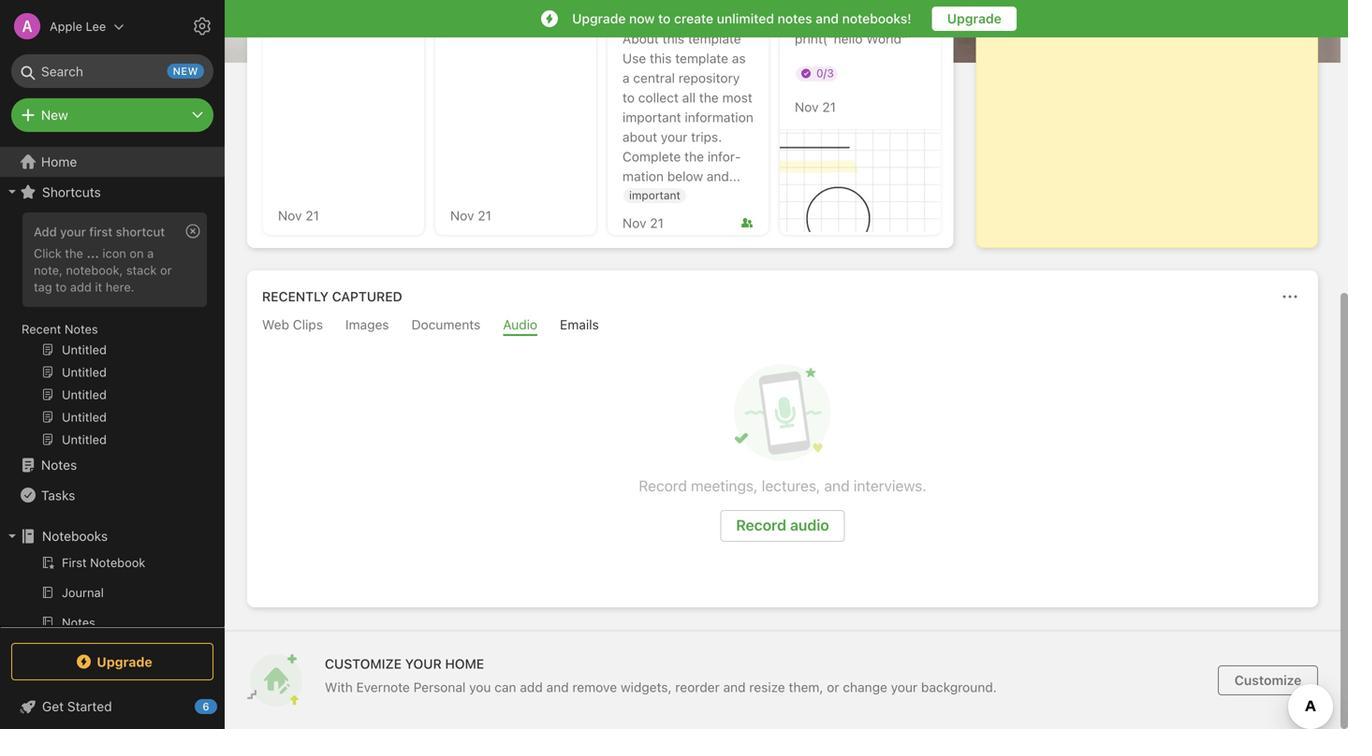 Task type: vqa. For each thing, say whether or not it's contained in the screenshot.
More actions icon
yes



Task type: describe. For each thing, give the bounding box(es) containing it.
audio
[[503, 317, 537, 332]]

use
[[623, 51, 646, 66]]

...
[[87, 246, 99, 260]]

mation
[[623, 149, 741, 184]]

shortcut
[[116, 225, 165, 239]]

upgrade button
[[932, 7, 1017, 31]]

upgrade for upgrade button
[[947, 11, 1002, 26]]

you
[[469, 680, 491, 695]]

0 vertical spatial notes
[[64, 322, 98, 336]]

home
[[445, 656, 484, 672]]

widgets,
[[621, 680, 672, 695]]

and...
[[707, 169, 740, 184]]

wednesday,
[[1000, 26, 1072, 39]]

1 vertical spatial customize
[[1235, 673, 1302, 688]]

1 vertical spatial the
[[684, 149, 704, 164]]

tree containing home
[[0, 147, 225, 729]]

interviews.
[[854, 477, 927, 495]]

6
[[203, 701, 209, 713]]

tasks
[[41, 488, 75, 503]]

add inside customize your home with evernote personal you can add and remove widgets, reorder and resize them, or change your background.
[[520, 680, 543, 695]]

and left resize
[[723, 680, 746, 695]]

good
[[247, 22, 292, 44]]

audio tab
[[503, 317, 537, 336]]

meetings,
[[691, 477, 758, 495]]

apple lee
[[50, 19, 106, 33]]

or inside the icon on a note, notebook, stack or tag to add it here.
[[160, 263, 172, 277]]

Account field
[[0, 7, 125, 45]]

tag
[[34, 280, 52, 294]]

with
[[325, 680, 353, 695]]

the inside group
[[65, 246, 83, 260]]

background.
[[921, 680, 997, 695]]

recently captured button
[[258, 286, 402, 308]]

complete
[[623, 149, 681, 164]]

captured
[[332, 289, 402, 304]]

icon on a note, notebook, stack or tag to add it here.
[[34, 246, 172, 294]]

infor
[[708, 149, 741, 164]]

audio
[[790, 516, 829, 534]]

note,
[[34, 263, 63, 277]]

add your first shortcut
[[34, 225, 165, 239]]

notes
[[778, 11, 812, 26]]

resize
[[749, 680, 785, 695]]

notebooks link
[[0, 521, 216, 551]]

change
[[843, 680, 887, 695]]

all
[[682, 90, 696, 105]]

information
[[685, 110, 753, 125]]

customize your home with evernote personal you can add and remove widgets, reorder and resize them, or change your background.
[[325, 656, 997, 695]]

web clips tab
[[262, 317, 323, 336]]

notebook,
[[66, 263, 123, 277]]

new
[[173, 65, 198, 77]]

wednesday, december 20, 2023
[[1000, 26, 1186, 39]]

0/3
[[816, 66, 834, 80]]

home link
[[0, 147, 225, 177]]

about
[[623, 129, 657, 145]]

and up print("hello on the right top
[[816, 11, 839, 26]]

or inside customize your home with evernote personal you can add and remove widgets, reorder and resize them, or change your background.
[[827, 680, 839, 695]]

1 vertical spatial important
[[629, 189, 680, 202]]

upgrade now to create unlimited notes and notebooks!
[[572, 11, 912, 26]]

apple!
[[373, 22, 426, 44]]

upgrade button
[[11, 643, 213, 681]]

click to collapse image
[[218, 695, 232, 717]]

create
[[674, 11, 713, 26]]

add
[[34, 225, 57, 239]]

get started
[[42, 699, 112, 714]]

group containing add your first shortcut
[[0, 207, 216, 458]]

documents
[[411, 317, 481, 332]]

1 vertical spatial notes
[[41, 457, 77, 473]]

lectures,
[[762, 477, 820, 495]]

thumbnail image
[[780, 130, 941, 232]]

recent notes
[[22, 322, 98, 336]]

central
[[633, 70, 675, 86]]

about
[[623, 31, 659, 46]]

as
[[732, 51, 746, 66]]

about this template use this template as a central repository to collect all the most important information about your trips. complete the infor mation below and...
[[623, 31, 753, 184]]

most
[[722, 90, 752, 105]]

first
[[89, 225, 113, 239]]

good morning, apple!
[[247, 22, 426, 44]]

shortcuts
[[42, 184, 101, 200]]

Start writing… text field
[[992, 0, 1316, 232]]

below
[[667, 169, 703, 184]]

record for record meetings, lectures, and interviews.
[[639, 477, 687, 495]]

to inside about this template use this template as a central repository to collect all the most important information about your trips. complete the infor mation below and...
[[623, 90, 635, 105]]

can
[[495, 680, 516, 695]]

0 vertical spatial customize button
[[1216, 18, 1318, 48]]

recently
[[262, 289, 329, 304]]

tab list containing web clips
[[251, 317, 1314, 336]]

more actions image
[[1279, 286, 1301, 308]]

print("hello world"
[[795, 31, 908, 46]]

1 vertical spatial customize button
[[1218, 666, 1318, 696]]

on
[[130, 246, 144, 260]]



Task type: locate. For each thing, give the bounding box(es) containing it.
template up repository on the top right of the page
[[675, 51, 728, 66]]

0 vertical spatial add
[[70, 280, 92, 294]]

print("hello
[[795, 31, 863, 46]]

emails tab
[[560, 317, 599, 336]]

1 vertical spatial to
[[623, 90, 635, 105]]

a inside about this template use this template as a central repository to collect all the most important information about your trips. complete the infor mation below and...
[[623, 70, 630, 86]]

click the ...
[[34, 246, 99, 260]]

your inside tree
[[60, 225, 86, 239]]

2 vertical spatial the
[[65, 246, 83, 260]]

a down use
[[623, 70, 630, 86]]

settings image
[[191, 15, 213, 37]]

to
[[658, 11, 671, 26], [623, 90, 635, 105], [55, 280, 67, 294]]

customize
[[325, 656, 402, 672]]

More actions field
[[1277, 284, 1303, 310]]

0 vertical spatial a
[[623, 70, 630, 86]]

your for about this template use this template as a central repository to collect all the most important information about your trips. complete the infor mation below and...
[[661, 129, 688, 145]]

notebooks
[[42, 528, 108, 544]]

0 horizontal spatial record
[[639, 477, 687, 495]]

collect
[[638, 90, 679, 105]]

2023
[[1159, 26, 1186, 39]]

upgrade inside upgrade button
[[947, 11, 1002, 26]]

to inside the icon on a note, notebook, stack or tag to add it here.
[[55, 280, 67, 294]]

get
[[42, 699, 64, 714]]

the
[[699, 90, 719, 105], [684, 149, 704, 164], [65, 246, 83, 260]]

or
[[160, 263, 172, 277], [827, 680, 839, 695]]

2 vertical spatial your
[[891, 680, 918, 695]]

0 vertical spatial group
[[0, 207, 216, 458]]

Help and Learning task checklist field
[[0, 692, 225, 722]]

your inside customize your home with evernote personal you can add and remove widgets, reorder and resize them, or change your background.
[[891, 680, 918, 695]]

your up complete in the top of the page
[[661, 129, 688, 145]]

1 horizontal spatial to
[[623, 90, 635, 105]]

your inside about this template use this template as a central repository to collect all the most important information about your trips. complete the infor mation below and...
[[661, 129, 688, 145]]

tab list
[[251, 317, 1314, 336]]

0 horizontal spatial to
[[55, 280, 67, 294]]

0 horizontal spatial or
[[160, 263, 172, 277]]

this up central in the top of the page
[[650, 51, 672, 66]]

click
[[34, 246, 62, 260]]

to right the now at the top of page
[[658, 11, 671, 26]]

or right 'them,'
[[827, 680, 839, 695]]

stack
[[126, 263, 157, 277]]

and left remove
[[546, 680, 569, 695]]

clips
[[293, 317, 323, 332]]

customize button
[[1216, 18, 1318, 48], [1218, 666, 1318, 696]]

reorder
[[675, 680, 720, 695]]

upgrade for upgrade now to create unlimited notes and notebooks!
[[572, 11, 626, 26]]

1 vertical spatial or
[[827, 680, 839, 695]]

0 vertical spatial important
[[623, 110, 681, 125]]

0 vertical spatial template
[[688, 31, 741, 46]]

add inside the icon on a note, notebook, stack or tag to add it here.
[[70, 280, 92, 294]]

0 vertical spatial the
[[699, 90, 719, 105]]

notes up tasks at the left bottom of the page
[[41, 457, 77, 473]]

template down create
[[688, 31, 741, 46]]

documents tab
[[411, 317, 481, 336]]

1 vertical spatial record
[[736, 516, 786, 534]]

december
[[1075, 26, 1136, 39]]

expand notebooks image
[[5, 529, 20, 544]]

images tab
[[345, 317, 389, 336]]

add left it
[[70, 280, 92, 294]]

1 horizontal spatial add
[[520, 680, 543, 695]]

record down record meetings, lectures, and interviews.
[[736, 516, 786, 534]]

personal
[[413, 680, 466, 695]]

2 group from the top
[[0, 551, 216, 671]]

1 horizontal spatial or
[[827, 680, 839, 695]]

1 horizontal spatial your
[[661, 129, 688, 145]]

1 group from the top
[[0, 207, 216, 458]]

and right lectures,
[[824, 477, 850, 495]]

your for customize your home with evernote personal you can add and remove widgets, reorder and resize them, or change your background.
[[891, 680, 918, 695]]

here.
[[106, 280, 134, 294]]

recently captured
[[262, 289, 402, 304]]

about this template use this template as a central repository to collect all the most important information about your trips. complete the infor mation below and... tab panel
[[247, 0, 1348, 248]]

icon
[[102, 246, 126, 260]]

nov 21 button
[[263, 0, 424, 235], [435, 0, 596, 235]]

0 vertical spatial customize
[[1249, 25, 1311, 39]]

the up below at the top
[[684, 149, 704, 164]]

2 nov 21 button from the left
[[435, 0, 596, 235]]

0 horizontal spatial add
[[70, 280, 92, 294]]

1 nov 21 button from the left
[[263, 0, 424, 235]]

the down repository on the top right of the page
[[699, 90, 719, 105]]

0 horizontal spatial upgrade
[[97, 654, 152, 670]]

them,
[[789, 680, 823, 695]]

your right change
[[891, 680, 918, 695]]

the left ...
[[65, 246, 83, 260]]

upgrade
[[572, 11, 626, 26], [947, 11, 1002, 26], [97, 654, 152, 670]]

record meetings, lectures, and interviews.
[[639, 477, 927, 495]]

morning,
[[297, 22, 369, 44]]

new
[[41, 107, 68, 123]]

and inside audio "tab panel"
[[824, 477, 850, 495]]

record for record audio
[[736, 516, 786, 534]]

tree
[[0, 147, 225, 729]]

important inside about this template use this template as a central repository to collect all the most important information about your trips. complete the infor mation below and...
[[623, 110, 681, 125]]

trips.
[[691, 129, 722, 145]]

notes link
[[0, 450, 216, 480]]

nov 21
[[795, 99, 836, 114], [278, 208, 319, 223], [450, 208, 491, 223], [623, 215, 664, 231]]

0 vertical spatial to
[[658, 11, 671, 26]]

tasks button
[[0, 480, 216, 510]]

a
[[623, 70, 630, 86], [147, 246, 154, 260]]

21
[[822, 99, 836, 114], [305, 208, 319, 223], [478, 208, 491, 223], [650, 215, 664, 231]]

record left meetings,
[[639, 477, 687, 495]]

add
[[70, 280, 92, 294], [520, 680, 543, 695]]

this
[[662, 31, 684, 46], [650, 51, 672, 66]]

to left collect
[[623, 90, 635, 105]]

remove
[[572, 680, 617, 695]]

a inside the icon on a note, notebook, stack or tag to add it here.
[[147, 246, 154, 260]]

new button
[[11, 98, 213, 132]]

important
[[623, 110, 681, 125], [629, 189, 680, 202]]

1 vertical spatial your
[[60, 225, 86, 239]]

2 vertical spatial to
[[55, 280, 67, 294]]

record audio button
[[720, 510, 845, 542]]

0 horizontal spatial nov 21 button
[[263, 0, 424, 235]]

0 vertical spatial record
[[639, 477, 687, 495]]

web clips
[[262, 317, 323, 332]]

1 horizontal spatial nov 21 button
[[435, 0, 596, 235]]

shortcuts button
[[0, 177, 216, 207]]

started
[[67, 699, 112, 714]]

template
[[688, 31, 741, 46], [675, 51, 728, 66]]

web
[[262, 317, 289, 332]]

images
[[345, 317, 389, 332]]

unlimited
[[717, 11, 774, 26]]

1 vertical spatial template
[[675, 51, 728, 66]]

your up click the ...
[[60, 225, 86, 239]]

notes right recent
[[64, 322, 98, 336]]

home
[[41, 154, 77, 169]]

audio tab panel
[[247, 336, 1318, 608]]

1 vertical spatial this
[[650, 51, 672, 66]]

0 horizontal spatial your
[[60, 225, 86, 239]]

1 horizontal spatial upgrade
[[572, 11, 626, 26]]

1 horizontal spatial a
[[623, 70, 630, 86]]

new search field
[[24, 54, 204, 88]]

to right tag
[[55, 280, 67, 294]]

0 vertical spatial your
[[661, 129, 688, 145]]

1 horizontal spatial record
[[736, 516, 786, 534]]

record
[[639, 477, 687, 495], [736, 516, 786, 534]]

upgrade inside upgrade popup button
[[97, 654, 152, 670]]

0 horizontal spatial a
[[147, 246, 154, 260]]

2 horizontal spatial your
[[891, 680, 918, 695]]

1 vertical spatial group
[[0, 551, 216, 671]]

2 horizontal spatial upgrade
[[947, 11, 1002, 26]]

notes
[[64, 322, 98, 336], [41, 457, 77, 473]]

0 vertical spatial or
[[160, 263, 172, 277]]

a right the on
[[147, 246, 154, 260]]

lee
[[86, 19, 106, 33]]

your
[[405, 656, 442, 672]]

2 horizontal spatial to
[[658, 11, 671, 26]]

evernote
[[356, 680, 410, 695]]

apple
[[50, 19, 82, 33]]

group
[[0, 207, 216, 458], [0, 551, 216, 671]]

your
[[661, 129, 688, 145], [60, 225, 86, 239], [891, 680, 918, 695]]

add right can
[[520, 680, 543, 695]]

record inside button
[[736, 516, 786, 534]]

and
[[816, 11, 839, 26], [824, 477, 850, 495], [546, 680, 569, 695], [723, 680, 746, 695]]

world"
[[866, 31, 908, 46]]

20,
[[1139, 26, 1156, 39]]

1 vertical spatial a
[[147, 246, 154, 260]]

customize
[[1249, 25, 1311, 39], [1235, 673, 1302, 688]]

nov
[[795, 99, 819, 114], [278, 208, 302, 223], [450, 208, 474, 223], [623, 215, 646, 231]]

important down collect
[[623, 110, 681, 125]]

this down create
[[662, 31, 684, 46]]

recent
[[22, 322, 61, 336]]

important down below at the top
[[629, 189, 680, 202]]

notebooks!
[[842, 11, 912, 26]]

Search text field
[[24, 54, 200, 88]]

0 vertical spatial this
[[662, 31, 684, 46]]

or right "stack"
[[160, 263, 172, 277]]

now
[[629, 11, 655, 26]]

record audio
[[736, 516, 829, 534]]

1 vertical spatial add
[[520, 680, 543, 695]]



